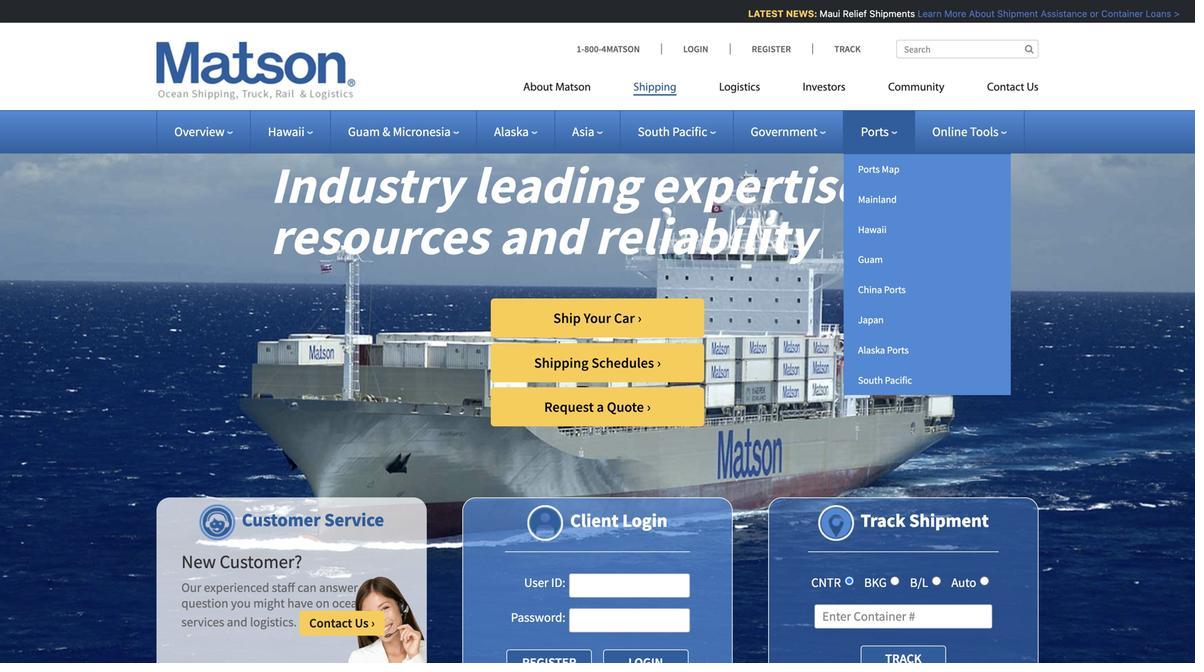 Task type: describe. For each thing, give the bounding box(es) containing it.
track link
[[813, 43, 861, 55]]

› down any
[[371, 616, 375, 632]]

relief
[[839, 8, 863, 19]]

china
[[858, 284, 882, 296]]

asia
[[572, 124, 595, 140]]

hawaii for hawaii link to the left
[[268, 124, 305, 140]]

shipping link
[[612, 75, 698, 104]]

your
[[584, 310, 611, 327]]

contact for contact us
[[988, 82, 1025, 94]]

shipping for shipping schedules ›
[[534, 354, 589, 372]]

learn more about shipment assistance or container loans > link
[[913, 8, 1176, 19]]

tools
[[970, 124, 999, 140]]

ocean
[[332, 596, 364, 612]]

have
[[288, 596, 313, 612]]

auto
[[952, 575, 977, 591]]

0 vertical spatial south
[[638, 124, 670, 140]]

User ID: text field
[[569, 574, 690, 599]]

ports link
[[861, 124, 898, 140]]

community
[[889, 82, 945, 94]]

you
[[231, 596, 251, 612]]

container
[[1097, 8, 1139, 19]]

online tools
[[933, 124, 999, 140]]

reliability
[[595, 204, 816, 268]]

alaska ports link
[[844, 335, 1011, 366]]

more
[[940, 8, 962, 19]]

our experienced staff can answer any question you might have on ocean services and logistics.
[[181, 580, 380, 631]]

0 vertical spatial south pacific link
[[638, 124, 716, 140]]

› inside 'link'
[[638, 310, 642, 327]]

ports down japan link on the right of page
[[887, 344, 909, 357]]

login link
[[662, 43, 730, 55]]

logistics link
[[698, 75, 782, 104]]

learn
[[913, 8, 938, 19]]

online
[[933, 124, 968, 140]]

leading
[[473, 153, 640, 217]]

register
[[752, 43, 791, 55]]

>
[[1170, 8, 1176, 19]]

1 horizontal spatial about
[[965, 8, 991, 19]]

cntr
[[812, 575, 841, 591]]

experienced
[[204, 580, 269, 597]]

id:
[[551, 575, 566, 591]]

latest
[[744, 8, 779, 19]]

china ports link
[[844, 275, 1011, 305]]

any
[[361, 580, 380, 597]]

resources
[[270, 204, 489, 268]]

hawaii for the right hawaii link
[[858, 223, 887, 236]]

or
[[1086, 8, 1095, 19]]

overview
[[174, 124, 225, 140]]

contact us link
[[966, 75, 1039, 104]]

› right schedules
[[657, 354, 661, 372]]

question
[[181, 596, 228, 612]]

industry
[[270, 153, 462, 217]]

assistance
[[1037, 8, 1083, 19]]

ship your car ›
[[554, 310, 642, 327]]

alaska ports
[[858, 344, 909, 357]]

ports map
[[858, 163, 900, 176]]

top menu navigation
[[523, 75, 1039, 104]]

alaska for alaska
[[494, 124, 529, 140]]

new customer?
[[181, 551, 302, 574]]

1-800-4matson
[[577, 43, 640, 55]]

shipments
[[865, 8, 911, 19]]

guam for guam & micronesia
[[348, 124, 380, 140]]

Search search field
[[897, 40, 1039, 58]]

1 vertical spatial login
[[623, 510, 668, 533]]

about inside the about matson 'link'
[[523, 82, 553, 94]]

customer
[[242, 509, 321, 532]]

investors
[[803, 82, 846, 94]]

1 horizontal spatial hawaii link
[[844, 215, 1011, 245]]

&
[[383, 124, 390, 140]]

bkg
[[865, 575, 887, 591]]

customer service
[[242, 509, 384, 532]]

client
[[570, 510, 619, 533]]

on
[[316, 596, 330, 612]]

government link
[[751, 124, 826, 140]]

ports left map
[[858, 163, 880, 176]]

user id:
[[524, 575, 566, 591]]

online tools link
[[933, 124, 1008, 140]]

1 vertical spatial south
[[858, 374, 883, 387]]

news:
[[782, 8, 813, 19]]

1 horizontal spatial shipment
[[993, 8, 1034, 19]]

matson
[[556, 82, 591, 94]]

alaska link
[[494, 124, 538, 140]]

› right the quote
[[647, 399, 651, 416]]

maui
[[815, 8, 836, 19]]



Task type: locate. For each thing, give the bounding box(es) containing it.
1 vertical spatial pacific
[[885, 374, 912, 387]]

password:
[[511, 610, 566, 626]]

shipment up 'search' icon
[[993, 8, 1034, 19]]

south down alaska ports
[[858, 374, 883, 387]]

a
[[597, 399, 604, 416]]

japan
[[858, 314, 884, 327]]

1 horizontal spatial south pacific
[[858, 374, 912, 387]]

asia link
[[572, 124, 603, 140]]

and
[[499, 204, 585, 268]]

hawaii link down blue matson logo with ocean, shipping, truck, rail and logistics written beneath it.
[[268, 124, 313, 140]]

south pacific link down shipping "link"
[[638, 124, 716, 140]]

guam link
[[844, 245, 1011, 275]]

loans
[[1142, 8, 1167, 19]]

south pacific
[[638, 124, 708, 140], [858, 374, 912, 387]]

1 horizontal spatial shipping
[[634, 82, 677, 94]]

1 horizontal spatial guam
[[858, 253, 883, 266]]

us inside 'link'
[[1027, 82, 1039, 94]]

1 horizontal spatial pacific
[[885, 374, 912, 387]]

Enter Container # text field
[[815, 605, 993, 629]]

track for track shipment
[[861, 510, 906, 533]]

contact down "on"
[[309, 616, 352, 632]]

0 horizontal spatial contact
[[309, 616, 352, 632]]

BKG radio
[[891, 577, 900, 586]]

contact us
[[988, 82, 1039, 94]]

investors link
[[782, 75, 867, 104]]

hawaii link down mainland
[[844, 215, 1011, 245]]

0 horizontal spatial south pacific link
[[638, 124, 716, 140]]

0 vertical spatial about
[[965, 8, 991, 19]]

0 vertical spatial track
[[835, 43, 861, 55]]

0 vertical spatial login
[[684, 43, 709, 55]]

shipping schedules ›
[[534, 354, 661, 372]]

ports right china
[[884, 284, 906, 296]]

0 horizontal spatial south pacific
[[638, 124, 708, 140]]

service
[[324, 509, 384, 532]]

can
[[298, 580, 317, 597]]

0 vertical spatial south pacific
[[638, 124, 708, 140]]

south down shipping "link"
[[638, 124, 670, 140]]

Password: password field
[[569, 609, 690, 633]]

B/L radio
[[932, 577, 941, 586]]

pacific down shipping "link"
[[673, 124, 708, 140]]

contact inside 'link'
[[988, 82, 1025, 94]]

register link
[[730, 43, 813, 55]]

shipping up request
[[534, 354, 589, 372]]

shipping for shipping
[[634, 82, 677, 94]]

0 horizontal spatial guam
[[348, 124, 380, 140]]

1 vertical spatial shipping
[[534, 354, 589, 372]]

1 vertical spatial about
[[523, 82, 553, 94]]

1 horizontal spatial us
[[1027, 82, 1039, 94]]

ports
[[861, 124, 889, 140], [858, 163, 880, 176], [884, 284, 906, 296], [887, 344, 909, 357]]

industry leading expertise, resources and reliability
[[270, 153, 877, 268]]

0 horizontal spatial alaska
[[494, 124, 529, 140]]

0 vertical spatial hawaii
[[268, 124, 305, 140]]

hawaii down mainland
[[858, 223, 887, 236]]

0 horizontal spatial shipping
[[534, 354, 589, 372]]

1 vertical spatial track
[[861, 510, 906, 533]]

guam & micronesia
[[348, 124, 451, 140]]

overview link
[[174, 124, 233, 140]]

pacific inside south pacific link
[[885, 374, 912, 387]]

contact for contact us ›
[[309, 616, 352, 632]]

request
[[544, 399, 594, 416]]

us for contact us ›
[[355, 616, 369, 632]]

alaska down japan
[[858, 344, 885, 357]]

login
[[684, 43, 709, 55], [623, 510, 668, 533]]

contact up tools
[[988, 82, 1025, 94]]

track up bkg option
[[861, 510, 906, 533]]

south
[[638, 124, 670, 140], [858, 374, 883, 387]]

customer?
[[220, 551, 302, 574]]

0 vertical spatial hawaii link
[[268, 124, 313, 140]]

track shipment
[[861, 510, 989, 533]]

1 horizontal spatial login
[[684, 43, 709, 55]]

south pacific down alaska ports
[[858, 374, 912, 387]]

new
[[181, 551, 216, 574]]

guam for guam
[[858, 253, 883, 266]]

us down 'ocean'
[[355, 616, 369, 632]]

schedules
[[592, 354, 654, 372]]

about matson link
[[523, 75, 612, 104]]

logistics.
[[250, 615, 297, 631]]

› right the car
[[638, 310, 642, 327]]

map
[[882, 163, 900, 176]]

track for track link
[[835, 43, 861, 55]]

our
[[181, 580, 201, 597]]

ports up ports map on the top
[[861, 124, 889, 140]]

search image
[[1025, 44, 1034, 54]]

contact us › link
[[299, 612, 385, 637]]

image of smiling customer service agent ready to help. image
[[346, 577, 427, 664]]

0 horizontal spatial pacific
[[673, 124, 708, 140]]

0 horizontal spatial hawaii
[[268, 124, 305, 140]]

hawaii down blue matson logo with ocean, shipping, truck, rail and logistics written beneath it.
[[268, 124, 305, 140]]

1 vertical spatial hawaii link
[[844, 215, 1011, 245]]

800-
[[585, 43, 602, 55]]

south pacific down shipping "link"
[[638, 124, 708, 140]]

blue matson logo with ocean, shipping, truck, rail and logistics written beneath it. image
[[157, 42, 356, 100]]

shipping down 4matson
[[634, 82, 677, 94]]

guam up china
[[858, 253, 883, 266]]

japan link
[[844, 305, 1011, 335]]

staff
[[272, 580, 295, 597]]

1 horizontal spatial south pacific link
[[844, 366, 1011, 396]]

1 vertical spatial hawaii
[[858, 223, 887, 236]]

None button
[[603, 650, 689, 664]]

1 vertical spatial guam
[[858, 253, 883, 266]]

login right client
[[623, 510, 668, 533]]

us down 'search' icon
[[1027, 82, 1039, 94]]

track down relief
[[835, 43, 861, 55]]

login up shipping "link"
[[684, 43, 709, 55]]

0 vertical spatial contact
[[988, 82, 1025, 94]]

contact
[[988, 82, 1025, 94], [309, 616, 352, 632]]

0 horizontal spatial south
[[638, 124, 670, 140]]

mainland link
[[844, 185, 1011, 215]]

track
[[835, 43, 861, 55], [861, 510, 906, 533]]

CNTR radio
[[845, 577, 854, 586]]

guam inside guam link
[[858, 253, 883, 266]]

micronesia
[[393, 124, 451, 140]]

hawaii link
[[268, 124, 313, 140], [844, 215, 1011, 245]]

alaska for alaska ports
[[858, 344, 885, 357]]

government
[[751, 124, 818, 140]]

latest news: maui relief shipments learn more about shipment assistance or container loans >
[[744, 8, 1176, 19]]

›
[[638, 310, 642, 327], [657, 354, 661, 372], [647, 399, 651, 416], [371, 616, 375, 632]]

Auto radio
[[980, 577, 990, 586]]

0 vertical spatial pacific
[[673, 124, 708, 140]]

us
[[1027, 82, 1039, 94], [355, 616, 369, 632]]

0 vertical spatial shipping
[[634, 82, 677, 94]]

about left matson
[[523, 82, 553, 94]]

pacific for top south pacific link
[[673, 124, 708, 140]]

shipment up b/l option
[[910, 510, 989, 533]]

community link
[[867, 75, 966, 104]]

alaska down "about matson"
[[494, 124, 529, 140]]

0 horizontal spatial shipment
[[910, 510, 989, 533]]

pacific down alaska ports
[[885, 374, 912, 387]]

ship
[[554, 310, 581, 327]]

1 horizontal spatial hawaii
[[858, 223, 887, 236]]

0 vertical spatial us
[[1027, 82, 1039, 94]]

pacific for bottom south pacific link
[[885, 374, 912, 387]]

None search field
[[897, 40, 1039, 58]]

expertise,
[[651, 153, 877, 217]]

south pacific link down alaska ports
[[844, 366, 1011, 396]]

ports map link
[[844, 154, 1011, 185]]

about right the more
[[965, 8, 991, 19]]

hawaii
[[268, 124, 305, 140], [858, 223, 887, 236]]

request a quote › link
[[491, 388, 705, 427]]

shipping inside "link"
[[634, 82, 677, 94]]

might
[[253, 596, 285, 612]]

1 vertical spatial contact
[[309, 616, 352, 632]]

1 vertical spatial shipment
[[910, 510, 989, 533]]

about matson
[[523, 82, 591, 94]]

0 horizontal spatial about
[[523, 82, 553, 94]]

0 horizontal spatial login
[[623, 510, 668, 533]]

1 horizontal spatial contact
[[988, 82, 1025, 94]]

shipping schedules › link
[[491, 344, 705, 383]]

user
[[524, 575, 549, 591]]

1 vertical spatial alaska
[[858, 344, 885, 357]]

ship your car › link
[[491, 299, 705, 338]]

south pacific link
[[638, 124, 716, 140], [844, 366, 1011, 396]]

1 vertical spatial south pacific
[[858, 374, 912, 387]]

0 vertical spatial alaska
[[494, 124, 529, 140]]

car
[[614, 310, 635, 327]]

0 vertical spatial guam
[[348, 124, 380, 140]]

b/l
[[910, 575, 929, 591]]

4matson
[[602, 43, 640, 55]]

shipping
[[634, 82, 677, 94], [534, 354, 589, 372]]

logistics
[[719, 82, 760, 94]]

0 horizontal spatial us
[[355, 616, 369, 632]]

south pacific for top south pacific link
[[638, 124, 708, 140]]

guam left & at the left of the page
[[348, 124, 380, 140]]

0 vertical spatial shipment
[[993, 8, 1034, 19]]

1 vertical spatial south pacific link
[[844, 366, 1011, 396]]

guam & micronesia link
[[348, 124, 459, 140]]

1 horizontal spatial south
[[858, 374, 883, 387]]

1-
[[577, 43, 585, 55]]

services and
[[181, 615, 248, 631]]

1 vertical spatial us
[[355, 616, 369, 632]]

1 horizontal spatial alaska
[[858, 344, 885, 357]]

0 horizontal spatial hawaii link
[[268, 124, 313, 140]]

us for contact us
[[1027, 82, 1039, 94]]

answer
[[319, 580, 358, 597]]

south pacific for bottom south pacific link
[[858, 374, 912, 387]]

contact us ›
[[309, 616, 375, 632]]



Task type: vqa. For each thing, say whether or not it's contained in the screenshot.
Shipping
yes



